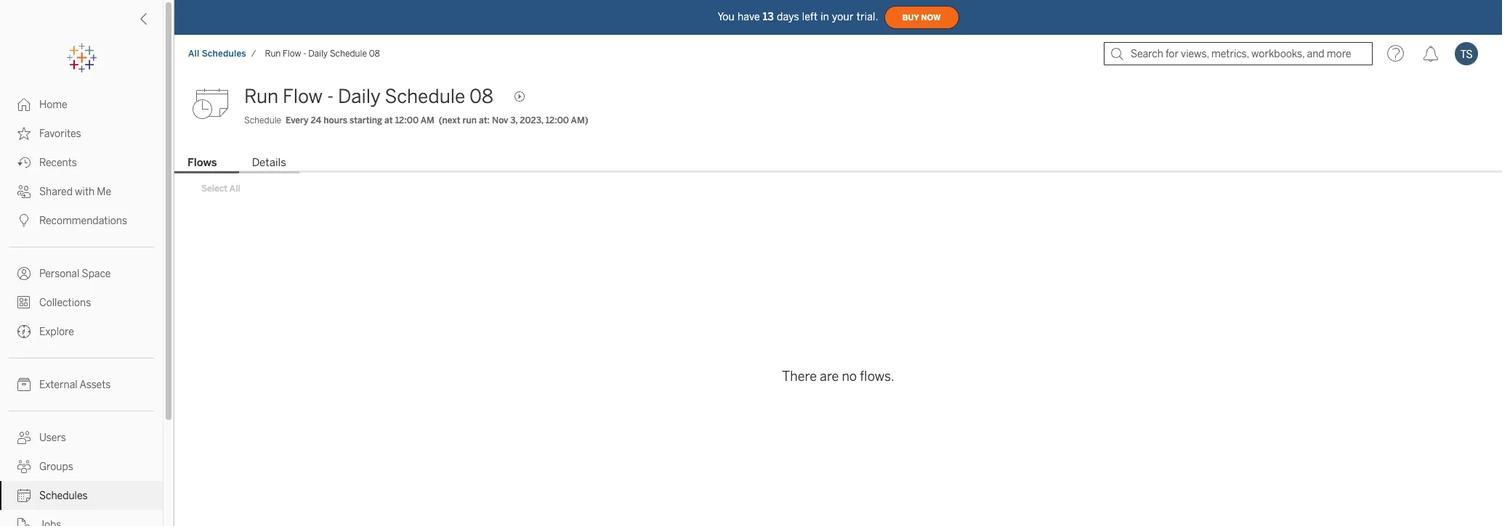 Task type: vqa. For each thing, say whether or not it's contained in the screenshot.
the Clear All
no



Task type: locate. For each thing, give the bounding box(es) containing it.
select all
[[201, 184, 240, 194]]

there
[[782, 369, 817, 385]]

1 12:00 from the left
[[395, 116, 419, 126]]

buy
[[902, 13, 919, 22]]

every
[[286, 116, 309, 126]]

external assets
[[39, 379, 111, 392]]

1 horizontal spatial schedules
[[202, 49, 246, 59]]

1 vertical spatial daily
[[338, 85, 381, 108]]

12:00
[[395, 116, 419, 126], [546, 116, 569, 126]]

1 vertical spatial schedule
[[385, 85, 465, 108]]

12:00 right the at
[[395, 116, 419, 126]]

-
[[303, 49, 306, 59], [327, 85, 334, 108]]

daily
[[308, 49, 328, 59], [338, 85, 381, 108]]

0 vertical spatial -
[[303, 49, 306, 59]]

schedules left /
[[202, 49, 246, 59]]

2 12:00 from the left
[[546, 116, 569, 126]]

2 flow from the top
[[283, 85, 323, 108]]

- up hours
[[327, 85, 334, 108]]

are
[[820, 369, 839, 385]]

0 vertical spatial flow
[[283, 49, 301, 59]]

days
[[777, 11, 799, 23]]

favorites link
[[0, 119, 163, 148]]

schedule left every
[[244, 116, 281, 126]]

space
[[82, 268, 111, 281]]

1 horizontal spatial -
[[327, 85, 334, 108]]

run flow - daily schedule 08 up 24
[[265, 49, 380, 59]]

external assets link
[[0, 371, 163, 400]]

flow inside main content
[[283, 85, 323, 108]]

2023,
[[520, 116, 543, 126]]

0 vertical spatial run flow - daily schedule 08
[[265, 49, 380, 59]]

daily inside main content
[[338, 85, 381, 108]]

at:
[[479, 116, 490, 126]]

Search for views, metrics, workbooks, and more text field
[[1104, 42, 1373, 65]]

1 vertical spatial 08
[[470, 85, 493, 108]]

1 vertical spatial schedules
[[39, 491, 88, 503]]

0 vertical spatial schedule
[[330, 49, 367, 59]]

flow right /
[[283, 49, 301, 59]]

recents link
[[0, 148, 163, 177]]

run flow - daily schedule 08
[[265, 49, 380, 59], [244, 85, 493, 108]]

all right select at the top left of the page
[[230, 184, 240, 194]]

1 vertical spatial -
[[327, 85, 334, 108]]

1 horizontal spatial daily
[[338, 85, 381, 108]]

1 horizontal spatial 08
[[470, 85, 493, 108]]

2 horizontal spatial schedule
[[385, 85, 465, 108]]

select
[[201, 184, 228, 194]]

0 vertical spatial daily
[[308, 49, 328, 59]]

flow up every
[[283, 85, 323, 108]]

home link
[[0, 90, 163, 119]]

now
[[921, 13, 941, 22]]

08
[[369, 49, 380, 59], [470, 85, 493, 108]]

schedules down groups
[[39, 491, 88, 503]]

recommendations link
[[0, 206, 163, 236]]

08 up starting
[[369, 49, 380, 59]]

schedule up hours
[[330, 49, 367, 59]]

2 vertical spatial schedule
[[244, 116, 281, 126]]

0 horizontal spatial schedule
[[244, 116, 281, 126]]

1 vertical spatial flow
[[283, 85, 323, 108]]

0 vertical spatial 08
[[369, 49, 380, 59]]

0 vertical spatial schedules
[[202, 49, 246, 59]]

all
[[188, 49, 200, 59], [230, 184, 240, 194]]

3,
[[511, 116, 518, 126]]

schedule up am
[[385, 85, 465, 108]]

run down /
[[244, 85, 278, 108]]

at
[[385, 116, 393, 126]]

flow
[[283, 49, 301, 59], [283, 85, 323, 108]]

1 vertical spatial run
[[244, 85, 278, 108]]

details
[[252, 156, 286, 169]]

1 horizontal spatial all
[[230, 184, 240, 194]]

(next
[[439, 116, 460, 126]]

run flow - daily schedule 08 element
[[261, 49, 384, 59]]

0 horizontal spatial 12:00
[[395, 116, 419, 126]]

groups link
[[0, 453, 163, 482]]

your
[[832, 11, 854, 23]]

main navigation. press the up and down arrow keys to access links. element
[[0, 90, 163, 527]]

1 vertical spatial run flow - daily schedule 08
[[244, 85, 493, 108]]

08 up at:
[[470, 85, 493, 108]]

daily right /
[[308, 49, 328, 59]]

run
[[265, 49, 281, 59], [244, 85, 278, 108]]

0 horizontal spatial -
[[303, 49, 306, 59]]

- inside main content
[[327, 85, 334, 108]]

run flow - daily schedule 08 up starting
[[244, 85, 493, 108]]

08 inside main content
[[470, 85, 493, 108]]

recommendations
[[39, 215, 127, 228]]

daily up starting
[[338, 85, 381, 108]]

you
[[718, 11, 735, 23]]

have
[[738, 11, 760, 23]]

0 vertical spatial all
[[188, 49, 200, 59]]

favorites
[[39, 128, 81, 140]]

1 horizontal spatial 12:00
[[546, 116, 569, 126]]

personal space link
[[0, 259, 163, 289]]

- right /
[[303, 49, 306, 59]]

1 vertical spatial all
[[230, 184, 240, 194]]

0 horizontal spatial schedules
[[39, 491, 88, 503]]

1 horizontal spatial schedule
[[330, 49, 367, 59]]

flows.
[[860, 369, 895, 385]]

0 horizontal spatial 08
[[369, 49, 380, 59]]

nov
[[492, 116, 508, 126]]

schedules
[[202, 49, 246, 59], [39, 491, 88, 503]]

all inside button
[[230, 184, 240, 194]]

there are no flows.
[[782, 369, 895, 385]]

groups
[[39, 462, 73, 474]]

12:00 left am)
[[546, 116, 569, 126]]

all up schedule image
[[188, 49, 200, 59]]

schedule
[[330, 49, 367, 59], [385, 85, 465, 108], [244, 116, 281, 126]]

users
[[39, 432, 66, 445]]

run right /
[[265, 49, 281, 59]]

13
[[763, 11, 774, 23]]

0 horizontal spatial daily
[[308, 49, 328, 59]]

explore
[[39, 326, 74, 339]]



Task type: describe. For each thing, give the bounding box(es) containing it.
in
[[821, 11, 829, 23]]

me
[[97, 186, 111, 198]]

external
[[39, 379, 78, 392]]

shared with me link
[[0, 177, 163, 206]]

no
[[842, 369, 857, 385]]

run flow - daily schedule 08 main content
[[174, 73, 1502, 527]]

recents
[[39, 157, 77, 169]]

collections link
[[0, 289, 163, 318]]

home
[[39, 99, 67, 111]]

schedules inside main navigation. press the up and down arrow keys to access links. "element"
[[39, 491, 88, 503]]

users link
[[0, 424, 163, 453]]

hours
[[324, 116, 347, 126]]

run inside main content
[[244, 85, 278, 108]]

0 horizontal spatial all
[[188, 49, 200, 59]]

am
[[421, 116, 434, 126]]

with
[[75, 186, 95, 198]]

run flow - daily schedule 08 inside main content
[[244, 85, 493, 108]]

left
[[802, 11, 818, 23]]

shared
[[39, 186, 73, 198]]

run
[[463, 116, 477, 126]]

trial.
[[857, 11, 878, 23]]

24
[[311, 116, 322, 126]]

0 vertical spatial run
[[265, 49, 281, 59]]

sub-spaces tab list
[[174, 155, 1502, 174]]

explore link
[[0, 318, 163, 347]]

/
[[251, 49, 256, 59]]

collections
[[39, 297, 91, 310]]

flows
[[188, 156, 217, 169]]

personal space
[[39, 268, 111, 281]]

schedule every 24 hours starting at 12:00 am (next run at: nov 3, 2023, 12:00 am)
[[244, 116, 588, 126]]

assets
[[80, 379, 111, 392]]

personal
[[39, 268, 80, 281]]

shared with me
[[39, 186, 111, 198]]

schedule image
[[192, 82, 236, 126]]

select all button
[[192, 180, 250, 198]]

navigation panel element
[[0, 44, 163, 527]]

you have 13 days left in your trial.
[[718, 11, 878, 23]]

starting
[[350, 116, 382, 126]]

all schedules link
[[188, 48, 247, 60]]

buy now
[[902, 13, 941, 22]]

1 flow from the top
[[283, 49, 301, 59]]

am)
[[571, 116, 588, 126]]

all schedules /
[[188, 49, 256, 59]]

buy now button
[[884, 6, 959, 29]]

schedules link
[[0, 482, 163, 511]]



